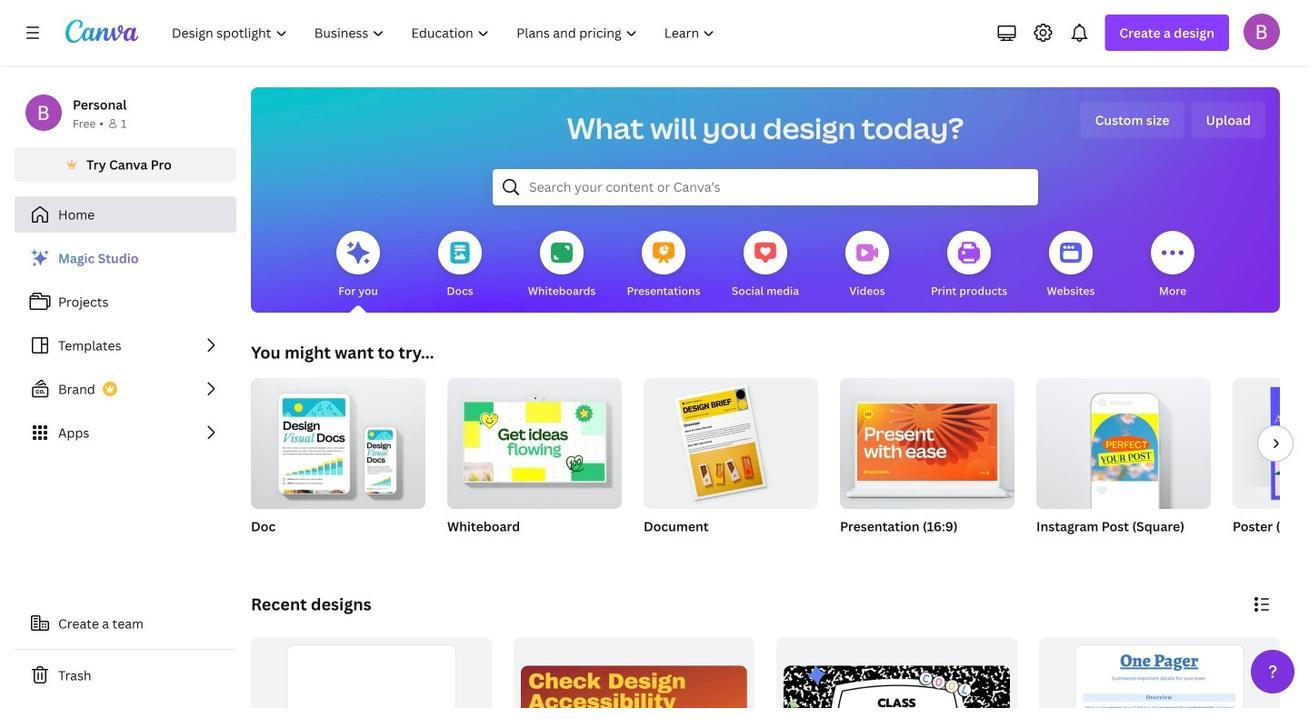 Task type: vqa. For each thing, say whether or not it's contained in the screenshot.
Home at the left of page
no



Task type: describe. For each thing, give the bounding box(es) containing it.
Search search field
[[529, 170, 1002, 205]]



Task type: locate. For each thing, give the bounding box(es) containing it.
group
[[251, 371, 426, 558], [251, 371, 426, 509], [447, 371, 622, 558], [447, 371, 622, 509], [644, 371, 818, 558], [644, 371, 818, 509], [840, 378, 1015, 558], [840, 378, 1015, 509], [1037, 378, 1211, 558], [1233, 378, 1309, 558], [251, 637, 492, 708], [514, 637, 755, 708]]

list
[[15, 240, 236, 451]]

None search field
[[493, 169, 1038, 206]]

top level navigation element
[[160, 15, 731, 51]]

bob builder image
[[1244, 13, 1280, 50]]



